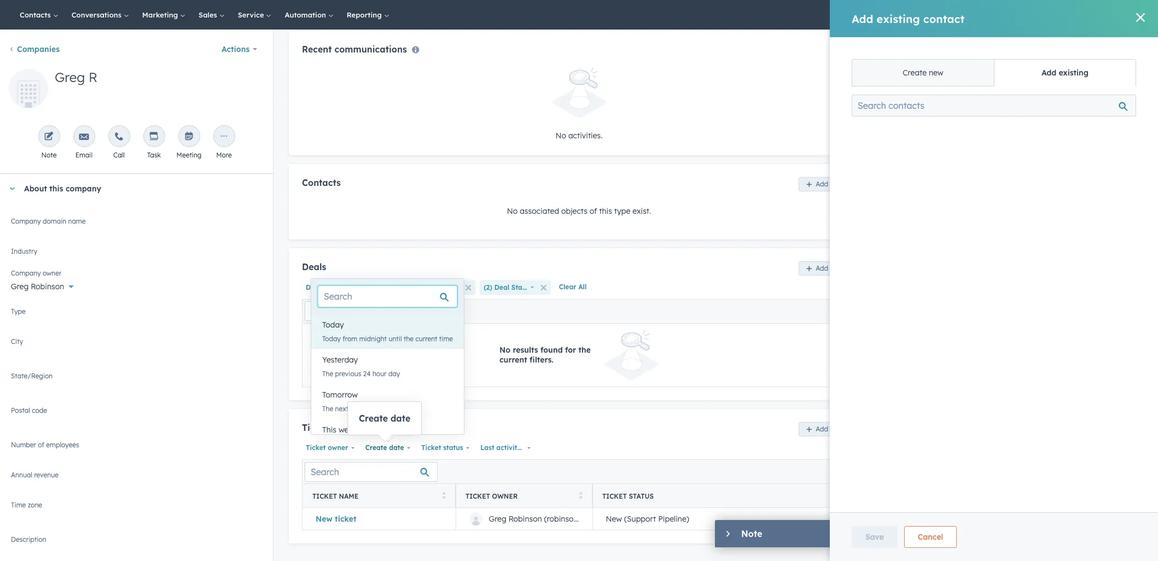 Task type: vqa. For each thing, say whether or not it's contained in the screenshot.
+ associated with "+ Add" button corresponding to Deals (2) dropdown button
yes



Task type: locate. For each thing, give the bounding box(es) containing it.
0 vertical spatial today
[[322, 320, 344, 330]]

marketing
[[142, 10, 180, 19]]

1 horizontal spatial press to sort. element
[[579, 492, 583, 501]]

2 horizontal spatial contacts
[[910, 39, 944, 49]]

24 for yesterday
[[363, 370, 371, 378]]

greg for greg robinson
[[11, 282, 29, 292]]

postal
[[11, 407, 30, 415]]

date inside create date dropdown button
[[389, 444, 404, 452]]

(2)
[[933, 98, 944, 108], [484, 283, 493, 292]]

date right close
[[380, 283, 396, 292]]

1 vertical spatial current
[[500, 355, 528, 365]]

create down tomorrow button
[[359, 413, 388, 424]]

company left to
[[975, 513, 1009, 523]]

no for no activities.
[[556, 131, 567, 140]]

sales link
[[192, 0, 231, 30]]

caret image
[[894, 102, 901, 104], [9, 187, 15, 190]]

24 for tomorrow
[[351, 405, 358, 413]]

(0)
[[946, 39, 957, 49]]

0 horizontal spatial deals
[[302, 262, 327, 273]]

create for create date dropdown button
[[366, 444, 387, 452]]

the right track
[[1041, 513, 1052, 523]]

2 + add from the top
[[1126, 98, 1148, 108]]

1 vertical spatial the
[[322, 405, 333, 413]]

company inside the add parent company button
[[984, 549, 1013, 557]]

3 add button from the top
[[799, 423, 836, 437]]

0 vertical spatial + add
[[1126, 39, 1148, 49]]

this right "with"
[[1011, 63, 1024, 73]]

1 deal from the left
[[306, 283, 321, 292]]

company left domain
[[11, 217, 41, 226]]

0 horizontal spatial 24
[[351, 405, 358, 413]]

1 horizontal spatial ticket owner
[[466, 493, 518, 501]]

the
[[912, 63, 924, 73], [404, 335, 414, 343], [579, 345, 591, 355], [1041, 513, 1052, 523]]

time zone
[[11, 501, 42, 510]]

contacts (0)
[[910, 39, 957, 49]]

1 horizontal spatial 24
[[363, 370, 371, 378]]

1 vertical spatial company
[[11, 269, 41, 278]]

deals (2)
[[910, 98, 944, 108]]

automation
[[285, 10, 328, 19]]

ticket
[[306, 444, 326, 452], [421, 444, 441, 452], [313, 493, 337, 501], [466, 493, 490, 501], [603, 493, 627, 501]]

actions
[[222, 44, 250, 54]]

0 vertical spatial status
[[443, 444, 464, 452]]

1 horizontal spatial current
[[500, 355, 528, 365]]

1 vertical spatial of
[[38, 441, 44, 449]]

0 vertical spatial ticket status
[[421, 444, 464, 452]]

day inside tomorrow the next 24 hour day
[[376, 405, 388, 413]]

0 vertical spatial company
[[11, 217, 41, 226]]

greg inside add a parent or child company to track the organizational structure for greg r.
[[909, 527, 927, 536]]

2 the from the top
[[322, 405, 333, 413]]

about this company button
[[0, 174, 262, 204]]

service link
[[231, 0, 278, 30]]

type
[[615, 206, 631, 216]]

0 horizontal spatial name
[[68, 217, 86, 226]]

date right "activity" on the bottom left
[[524, 444, 539, 452]]

date down this week button
[[389, 444, 404, 452]]

0 vertical spatial of
[[590, 206, 597, 216]]

name
[[68, 217, 86, 226], [339, 493, 359, 501]]

new (support pipeline)
[[606, 515, 690, 525]]

(robinsongreg175@gmail.com)
[[544, 515, 655, 525]]

ticket status left last
[[421, 444, 464, 452]]

this
[[322, 425, 337, 435]]

1 vertical spatial status
[[629, 493, 654, 501]]

company for company owner
[[11, 269, 41, 278]]

caret image for about this company
[[9, 187, 15, 190]]

caret image left the deals (2)
[[894, 102, 901, 104]]

1 vertical spatial for
[[897, 527, 907, 536]]

robinson for greg robinson (robinsongreg175@gmail.com)
[[509, 515, 542, 525]]

Search search field
[[318, 286, 458, 308], [305, 302, 438, 321], [305, 463, 438, 482]]

see
[[897, 63, 910, 73]]

deals
[[910, 98, 931, 108], [302, 262, 327, 273]]

1 horizontal spatial press to sort. image
[[579, 492, 583, 500]]

yesterday
[[322, 355, 358, 365]]

greg
[[55, 69, 85, 85], [11, 282, 29, 292], [489, 515, 507, 525], [909, 527, 927, 536]]

the inside add a parent or child company to track the organizational structure for greg r.
[[1041, 513, 1052, 523]]

1 horizontal spatial caret image
[[894, 102, 901, 104]]

revenue
[[34, 471, 59, 480]]

2 + from the top
[[1126, 98, 1130, 108]]

date for close date
[[380, 283, 396, 292]]

create inside dropdown button
[[366, 444, 387, 452]]

contacts inside dropdown button
[[910, 39, 944, 49]]

company
[[11, 217, 41, 226], [11, 269, 41, 278]]

day up tomorrow button
[[389, 370, 400, 378]]

the inside tomorrow the next 24 hour day
[[322, 405, 333, 413]]

day up this week button
[[376, 405, 388, 413]]

2 deal from the left
[[495, 283, 510, 292]]

0 horizontal spatial day
[[376, 405, 388, 413]]

no inside no activities. "alert"
[[556, 131, 567, 140]]

robinson inside greg robinson popup button
[[31, 282, 64, 292]]

caret image inside about this company dropdown button
[[9, 187, 15, 190]]

no inside no results found for the current filters.
[[500, 345, 511, 355]]

0 horizontal spatial this
[[49, 184, 63, 194]]

1 new from the left
[[316, 515, 333, 525]]

deal inside popup button
[[306, 283, 321, 292]]

1 today from the top
[[322, 320, 344, 330]]

companies
[[17, 44, 60, 54]]

0 horizontal spatial press to sort. image
[[442, 492, 446, 500]]

the right the found
[[579, 345, 591, 355]]

ticket owner down last
[[466, 493, 518, 501]]

yesterday the previous 24 hour day
[[322, 355, 400, 378]]

0 horizontal spatial ticket status
[[421, 444, 464, 452]]

2 vertical spatial create
[[366, 444, 387, 452]]

0 horizontal spatial of
[[38, 441, 44, 449]]

this right about
[[49, 184, 63, 194]]

2 add button from the top
[[799, 262, 836, 276]]

the inside today today from midnight until the current time
[[404, 335, 414, 343]]

0 vertical spatial (2)
[[933, 98, 944, 108]]

the inside yesterday the previous 24 hour day
[[322, 370, 333, 378]]

0 vertical spatial +
[[1126, 39, 1130, 49]]

caret image left about
[[9, 187, 15, 190]]

greg for greg robinson (robinsongreg175@gmail.com)
[[489, 515, 507, 525]]

0 vertical spatial day
[[389, 370, 400, 378]]

industry
[[11, 247, 37, 256]]

1 vertical spatial caret image
[[9, 187, 15, 190]]

1 horizontal spatial parent
[[962, 549, 982, 557]]

state/region
[[11, 372, 53, 380]]

the inside no results found for the current filters.
[[579, 345, 591, 355]]

create down this week button
[[366, 444, 387, 452]]

(2) inside popup button
[[484, 283, 493, 292]]

associated left objects
[[520, 206, 560, 216]]

1 horizontal spatial date
[[437, 283, 453, 292]]

+ add
[[1126, 39, 1148, 49], [1126, 98, 1148, 108]]

search search field for tickets
[[305, 463, 438, 482]]

1 add button from the top
[[799, 177, 836, 192]]

0 horizontal spatial for
[[565, 345, 577, 355]]

0 horizontal spatial contacts
[[20, 10, 53, 19]]

1 + add button from the top
[[1126, 38, 1148, 51]]

0 vertical spatial this
[[1011, 63, 1024, 73]]

new left ticket
[[316, 515, 333, 525]]

0 vertical spatial deals
[[910, 98, 931, 108]]

1 + add from the top
[[1126, 39, 1148, 49]]

press to sort. image down "ticket status" popup button
[[442, 492, 446, 500]]

1 horizontal spatial this
[[600, 206, 612, 216]]

company up greg robinson on the left
[[11, 269, 41, 278]]

0 vertical spatial robinson
[[31, 282, 64, 292]]

the left next
[[322, 405, 333, 413]]

0 vertical spatial create date
[[359, 413, 411, 424]]

0 horizontal spatial date
[[380, 283, 396, 292]]

press to sort. image up the greg robinson (robinsongreg175@gmail.com)
[[579, 492, 583, 500]]

24 inside tomorrow the next 24 hour day
[[351, 405, 358, 413]]

greg for greg r
[[55, 69, 85, 85]]

results
[[513, 345, 539, 355]]

for inside no results found for the current filters.
[[565, 345, 577, 355]]

2 press to sort. element from the left
[[579, 492, 583, 501]]

1 press to sort. image from the left
[[442, 492, 446, 500]]

deals inside deals (2) dropdown button
[[910, 98, 931, 108]]

company owner
[[11, 269, 62, 278]]

Annual revenue text field
[[11, 470, 262, 487]]

note image
[[44, 132, 54, 142]]

+ add button for contacts (0) dropdown button on the right of page
[[1126, 38, 1148, 51]]

0 vertical spatial caret image
[[894, 102, 901, 104]]

0 horizontal spatial status
[[443, 444, 464, 452]]

(2) deal stage button
[[480, 281, 537, 295]]

0 vertical spatial no
[[556, 131, 567, 140]]

marketing link
[[136, 0, 192, 30]]

company down add a parent or child company to track the organizational structure for greg r.
[[984, 549, 1013, 557]]

1 vertical spatial hour
[[360, 405, 374, 413]]

1 horizontal spatial day
[[389, 370, 400, 378]]

press to sort. element up the greg robinson (robinsongreg175@gmail.com)
[[579, 492, 583, 501]]

greg inside popup button
[[11, 282, 29, 292]]

name right domain
[[68, 217, 86, 226]]

ticket owner down this
[[306, 444, 348, 452]]

24 right previous
[[363, 370, 371, 378]]

stage
[[512, 283, 531, 292]]

1 press to sort. element from the left
[[442, 492, 446, 501]]

0 horizontal spatial deal
[[306, 283, 321, 292]]

this left type
[[600, 206, 612, 216]]

1 vertical spatial this
[[49, 184, 63, 194]]

ticket
[[335, 515, 357, 525]]

edit button
[[9, 69, 48, 112]]

parent inside add a parent or child company to track the organizational structure for greg r.
[[920, 513, 944, 523]]

for right the found
[[565, 345, 577, 355]]

0 horizontal spatial (2)
[[484, 283, 493, 292]]

1 horizontal spatial (2)
[[933, 98, 944, 108]]

1 vertical spatial contacts
[[910, 39, 944, 49]]

company
[[66, 184, 101, 194], [975, 513, 1009, 523], [984, 549, 1013, 557]]

ticket status inside popup button
[[421, 444, 464, 452]]

the down 'yesterday'
[[322, 370, 333, 378]]

current left time
[[416, 335, 438, 343]]

1 vertical spatial company
[[975, 513, 1009, 523]]

2 + add button from the top
[[1126, 96, 1148, 109]]

new left the (support
[[606, 515, 622, 525]]

company inside about this company dropdown button
[[66, 184, 101, 194]]

1 horizontal spatial for
[[897, 527, 907, 536]]

1 vertical spatial 24
[[351, 405, 358, 413]]

owner inside popup button
[[328, 444, 348, 452]]

press to sort. element for ticket owner
[[579, 492, 583, 501]]

0 vertical spatial name
[[68, 217, 86, 226]]

0 horizontal spatial current
[[416, 335, 438, 343]]

1 the from the top
[[322, 370, 333, 378]]

automation link
[[278, 0, 340, 30]]

list box containing today
[[311, 314, 464, 454]]

parent inside button
[[962, 549, 982, 557]]

the
[[322, 370, 333, 378], [322, 405, 333, 413]]

company for this
[[66, 184, 101, 194]]

2 vertical spatial add button
[[799, 423, 836, 437]]

caret image inside deals (2) dropdown button
[[894, 102, 901, 104]]

0 vertical spatial ticket owner
[[306, 444, 348, 452]]

reporting link
[[340, 0, 396, 30]]

+ add button
[[1126, 38, 1148, 51], [1126, 96, 1148, 109]]

0 horizontal spatial ticket owner
[[306, 444, 348, 452]]

next
[[335, 405, 349, 413]]

1 horizontal spatial ticket status
[[603, 493, 654, 501]]

0 horizontal spatial parent
[[920, 513, 944, 523]]

0 vertical spatial current
[[416, 335, 438, 343]]

(2) inside dropdown button
[[933, 98, 944, 108]]

add button
[[799, 177, 836, 192], [799, 262, 836, 276], [799, 423, 836, 437]]

deals up deal owner
[[302, 262, 327, 273]]

zone
[[28, 501, 42, 510]]

all
[[579, 283, 587, 291]]

no activities. alert
[[302, 68, 857, 142]]

close date
[[361, 283, 396, 292]]

for inside add a parent or child company to track the organizational structure for greg r.
[[897, 527, 907, 536]]

this week button
[[311, 419, 464, 441]]

City text field
[[11, 336, 262, 358]]

greg robinson button
[[11, 276, 262, 294]]

of right number
[[38, 441, 44, 449]]

create date down this week button
[[366, 444, 404, 452]]

robinson for greg robinson
[[31, 282, 64, 292]]

add inside button
[[947, 549, 960, 557]]

status left last
[[443, 444, 464, 452]]

day for tomorrow
[[376, 405, 388, 413]]

hour inside tomorrow the next 24 hour day
[[360, 405, 374, 413]]

of right objects
[[590, 206, 597, 216]]

1 horizontal spatial note
[[742, 529, 763, 540]]

press to sort. element
[[442, 492, 446, 501], [579, 492, 583, 501]]

search search field down close
[[305, 302, 438, 321]]

this week
[[322, 425, 357, 435]]

(2) left stage
[[484, 283, 493, 292]]

of
[[590, 206, 597, 216], [38, 441, 44, 449]]

hour inside yesterday the previous 24 hour day
[[373, 370, 387, 378]]

create inside popup button
[[413, 283, 435, 292]]

0 vertical spatial company
[[66, 184, 101, 194]]

hour for tomorrow
[[360, 405, 374, 413]]

parent
[[920, 513, 944, 523], [962, 549, 982, 557]]

24 right next
[[351, 405, 358, 413]]

about this company
[[24, 184, 101, 194]]

note right minimize dialog icon
[[742, 529, 763, 540]]

exist.
[[633, 206, 652, 216]]

meeting image
[[184, 132, 194, 142]]

1 + from the top
[[1126, 39, 1130, 49]]

2 new from the left
[[606, 515, 622, 525]]

status up the (support
[[629, 493, 654, 501]]

day inside yesterday the previous 24 hour day
[[389, 370, 400, 378]]

ticket status button
[[418, 441, 473, 456]]

list box
[[311, 314, 464, 454]]

1 vertical spatial create date
[[366, 444, 404, 452]]

the right until at the bottom left
[[404, 335, 414, 343]]

2 company from the top
[[11, 269, 41, 278]]

date up time
[[437, 283, 453, 292]]

1 horizontal spatial associated
[[952, 63, 992, 73]]

+ add button for deals (2) dropdown button
[[1126, 96, 1148, 109]]

press to sort. image
[[442, 492, 446, 500], [579, 492, 583, 500]]

current left 'filters.' at the left bottom
[[500, 355, 528, 365]]

0 vertical spatial hour
[[373, 370, 387, 378]]

create
[[413, 283, 435, 292], [359, 413, 388, 424], [366, 444, 387, 452]]

note down note icon
[[41, 151, 57, 159]]

0 vertical spatial contacts
[[20, 10, 53, 19]]

no for no results found for the current filters.
[[500, 345, 511, 355]]

service
[[238, 10, 266, 19]]

for left r.
[[897, 527, 907, 536]]

robinson
[[31, 282, 64, 292], [509, 515, 542, 525]]

name up ticket
[[339, 493, 359, 501]]

hour right next
[[360, 405, 374, 413]]

24 inside yesterday the previous 24 hour day
[[363, 370, 371, 378]]

associated left "with"
[[952, 63, 992, 73]]

clear
[[559, 283, 577, 291]]

0 horizontal spatial press to sort. element
[[442, 492, 446, 501]]

no
[[556, 131, 567, 140], [507, 206, 518, 216], [500, 345, 511, 355]]

create right the close date popup button
[[413, 283, 435, 292]]

ticket status up the (support
[[603, 493, 654, 501]]

2 date from the left
[[437, 283, 453, 292]]

current
[[416, 335, 438, 343], [500, 355, 528, 365]]

1 vertical spatial + add
[[1126, 98, 1148, 108]]

today today from midnight until the current time
[[322, 320, 453, 343]]

1 horizontal spatial status
[[629, 493, 654, 501]]

0 horizontal spatial caret image
[[9, 187, 15, 190]]

press to sort. element down "ticket status" popup button
[[442, 492, 446, 501]]

1 horizontal spatial new
[[606, 515, 622, 525]]

new
[[316, 515, 333, 525], [606, 515, 622, 525]]

hour up tomorrow button
[[373, 370, 387, 378]]

1 horizontal spatial contacts
[[302, 177, 341, 188]]

today left from at the left bottom of the page
[[322, 335, 341, 343]]

deals down see
[[910, 98, 931, 108]]

1 horizontal spatial deals
[[910, 98, 931, 108]]

1 vertical spatial parent
[[962, 549, 982, 557]]

current inside no results found for the current filters.
[[500, 355, 528, 365]]

2 press to sort. image from the left
[[579, 492, 583, 500]]

0 vertical spatial for
[[565, 345, 577, 355]]

the right see
[[912, 63, 924, 73]]

(2) down people
[[933, 98, 944, 108]]

deal owner button
[[302, 281, 352, 295]]

1 vertical spatial create
[[359, 413, 388, 424]]

company domain name
[[11, 217, 86, 226]]

owner up greg robinson on the left
[[43, 269, 62, 278]]

today up from at the left bottom of the page
[[322, 320, 344, 330]]

actions button
[[215, 38, 264, 60]]

1 horizontal spatial deal
[[495, 283, 510, 292]]

owner left close
[[323, 283, 343, 292]]

ticket up new ticket
[[313, 493, 337, 501]]

1 vertical spatial +
[[1126, 98, 1130, 108]]

State/Region text field
[[11, 371, 262, 393]]

people
[[926, 63, 950, 73]]

Time zone text field
[[11, 500, 262, 522]]

0 vertical spatial note
[[41, 151, 57, 159]]

create date down tomorrow button
[[359, 413, 411, 424]]

create date inside dropdown button
[[366, 444, 404, 452]]

date
[[380, 283, 396, 292], [437, 283, 453, 292]]

search search field down create date dropdown button
[[305, 463, 438, 482]]

deal
[[306, 283, 321, 292], [495, 283, 510, 292]]

owner down this week
[[328, 444, 348, 452]]

1 vertical spatial name
[[339, 493, 359, 501]]

2 vertical spatial no
[[500, 345, 511, 355]]

0 vertical spatial create
[[413, 283, 435, 292]]

date inside last activity date popup button
[[524, 444, 539, 452]]

parent up r.
[[920, 513, 944, 523]]

1 vertical spatial note
[[742, 529, 763, 540]]

1 date from the left
[[380, 283, 396, 292]]

1 vertical spatial ticket owner
[[466, 493, 518, 501]]

this inside dropdown button
[[49, 184, 63, 194]]

1 horizontal spatial robinson
[[509, 515, 542, 525]]

1 vertical spatial today
[[322, 335, 341, 343]]

ticket name
[[313, 493, 359, 501]]

1 vertical spatial + add button
[[1126, 96, 1148, 109]]

ticket down tickets
[[306, 444, 326, 452]]

1 vertical spatial robinson
[[509, 515, 542, 525]]

parent down child
[[962, 549, 982, 557]]

search button
[[1130, 5, 1149, 24]]

1 vertical spatial associated
[[520, 206, 560, 216]]

previous
[[335, 370, 362, 378]]

company down email on the top left
[[66, 184, 101, 194]]

add button for tickets
[[799, 423, 836, 437]]

1 company from the top
[[11, 217, 41, 226]]

0 vertical spatial + add button
[[1126, 38, 1148, 51]]

1 horizontal spatial name
[[339, 493, 359, 501]]



Task type: describe. For each thing, give the bounding box(es) containing it.
objects
[[562, 206, 588, 216]]

0 horizontal spatial associated
[[520, 206, 560, 216]]

number
[[11, 441, 36, 449]]

last activity date
[[481, 444, 539, 452]]

last activity date button
[[477, 441, 539, 456]]

recent communications
[[302, 44, 407, 55]]

track
[[1020, 513, 1039, 523]]

new for new (support pipeline)
[[606, 515, 622, 525]]

the for tomorrow
[[322, 405, 333, 413]]

+ add for deals (2) dropdown button's + add button
[[1126, 98, 1148, 108]]

last
[[481, 444, 495, 452]]

code
[[32, 407, 47, 415]]

add parent company button
[[938, 545, 1022, 562]]

type
[[11, 308, 26, 316]]

2 vertical spatial this
[[600, 206, 612, 216]]

city
[[11, 338, 23, 346]]

filters.
[[530, 355, 554, 365]]

tomorrow button
[[311, 384, 464, 406]]

(2) deal stage
[[484, 283, 531, 292]]

press to sort. element for ticket name
[[442, 492, 446, 501]]

2 vertical spatial contacts
[[302, 177, 341, 188]]

owner down last activity date popup button
[[492, 493, 518, 501]]

with
[[994, 63, 1009, 73]]

Number of employees text field
[[11, 440, 262, 457]]

add button for deals
[[799, 262, 836, 276]]

call
[[113, 151, 125, 159]]

ticket owner inside popup button
[[306, 444, 348, 452]]

close date button
[[357, 281, 405, 295]]

deals (2) button
[[886, 88, 1122, 118]]

deals for deals (2)
[[910, 98, 931, 108]]

deals for deals
[[302, 262, 327, 273]]

activities.
[[569, 131, 603, 140]]

r
[[89, 69, 97, 85]]

greg robinson
[[11, 282, 64, 292]]

greg robinson (robinsongreg175@gmail.com)
[[489, 515, 655, 525]]

from
[[343, 335, 358, 343]]

search search field for deals
[[305, 302, 438, 321]]

0 horizontal spatial note
[[41, 151, 57, 159]]

no for no associated objects of this type exist.
[[507, 206, 518, 216]]

Postal code text field
[[11, 405, 262, 427]]

Description text field
[[11, 534, 262, 556]]

reporting
[[347, 10, 384, 19]]

meeting
[[177, 151, 202, 159]]

company for parent
[[984, 549, 1013, 557]]

owner inside popup button
[[323, 283, 343, 292]]

r.
[[929, 527, 936, 536]]

ticket owner button
[[302, 441, 357, 456]]

1 horizontal spatial of
[[590, 206, 597, 216]]

+ for deals (2) dropdown button's + add button
[[1126, 98, 1130, 108]]

communications
[[335, 44, 407, 55]]

contacts link
[[13, 0, 65, 30]]

ticket down last
[[466, 493, 490, 501]]

add a parent or child company to track the organizational structure for greg r.
[[897, 513, 1141, 536]]

week
[[339, 425, 357, 435]]

2 horizontal spatial this
[[1011, 63, 1024, 73]]

status inside popup button
[[443, 444, 464, 452]]

until
[[389, 335, 402, 343]]

0 vertical spatial associated
[[952, 63, 992, 73]]

tomorrow the next 24 hour day
[[322, 390, 388, 413]]

greg r
[[55, 69, 97, 85]]

create for create date popup button
[[413, 283, 435, 292]]

found
[[541, 345, 563, 355]]

new for new ticket
[[316, 515, 333, 525]]

add inside add a parent or child company to track the organizational structure for greg r.
[[897, 513, 911, 523]]

search image
[[1136, 11, 1144, 19]]

postal code
[[11, 407, 47, 415]]

minimize dialog image
[[724, 530, 733, 539]]

company inside add a parent or child company to track the organizational structure for greg r.
[[975, 513, 1009, 523]]

press to sort. image for ticket owner
[[579, 492, 583, 500]]

clear all
[[559, 283, 587, 291]]

annual revenue
[[11, 471, 59, 480]]

(support
[[625, 515, 656, 525]]

employees
[[46, 441, 79, 449]]

task
[[147, 151, 161, 159]]

tickets
[[302, 422, 333, 433]]

ticket right create date dropdown button
[[421, 444, 441, 452]]

task image
[[149, 132, 159, 142]]

new ticket link
[[316, 515, 443, 525]]

current inside today today from midnight until the current time
[[416, 335, 438, 343]]

pipeline)
[[659, 515, 690, 525]]

number of employees
[[11, 441, 79, 449]]

about
[[24, 184, 47, 194]]

see the people associated with this record.
[[897, 63, 1051, 73]]

add button for contacts
[[799, 177, 836, 192]]

close
[[361, 283, 378, 292]]

1 vertical spatial ticket status
[[603, 493, 654, 501]]

Search HubSpot search field
[[1005, 5, 1139, 24]]

email image
[[79, 132, 89, 142]]

clear all button
[[556, 280, 591, 295]]

company for company domain name
[[11, 217, 41, 226]]

sales
[[199, 10, 219, 19]]

organizational
[[1055, 513, 1107, 523]]

more image
[[219, 132, 229, 142]]

new ticket
[[316, 515, 357, 525]]

tomorrow
[[322, 390, 358, 400]]

date for create date
[[437, 283, 453, 292]]

+ for + add button related to contacts (0) dropdown button on the right of page
[[1126, 39, 1130, 49]]

day for yesterday
[[389, 370, 400, 378]]

create date button
[[362, 441, 413, 456]]

contacts for the contacts link
[[20, 10, 53, 19]]

create date button
[[409, 281, 462, 295]]

no associated objects of this type exist.
[[507, 206, 652, 216]]

ticket up (robinsongreg175@gmail.com)
[[603, 493, 627, 501]]

deal owner
[[306, 283, 343, 292]]

companies link
[[9, 44, 60, 54]]

press to sort. image for ticket name
[[442, 492, 446, 500]]

record.
[[1026, 63, 1051, 73]]

description
[[11, 536, 46, 544]]

contacts for contacts (0)
[[910, 39, 944, 49]]

caret image for deals (2)
[[894, 102, 901, 104]]

deal inside popup button
[[495, 283, 510, 292]]

search search field up today button
[[318, 286, 458, 308]]

midnight
[[359, 335, 387, 343]]

no results found for the current filters.
[[500, 345, 591, 365]]

+ add for + add button related to contacts (0) dropdown button on the right of page
[[1126, 39, 1148, 49]]

annual
[[11, 471, 32, 480]]

structure
[[1109, 513, 1141, 523]]

time
[[11, 501, 26, 510]]

email
[[75, 151, 93, 159]]

no activities.
[[556, 131, 603, 140]]

a
[[913, 513, 918, 523]]

child
[[956, 513, 973, 523]]

call image
[[114, 132, 124, 142]]

hour for yesterday
[[373, 370, 387, 378]]

date down tomorrow button
[[391, 413, 411, 424]]

activity
[[497, 444, 522, 452]]

the for yesterday
[[322, 370, 333, 378]]

2 today from the top
[[322, 335, 341, 343]]



